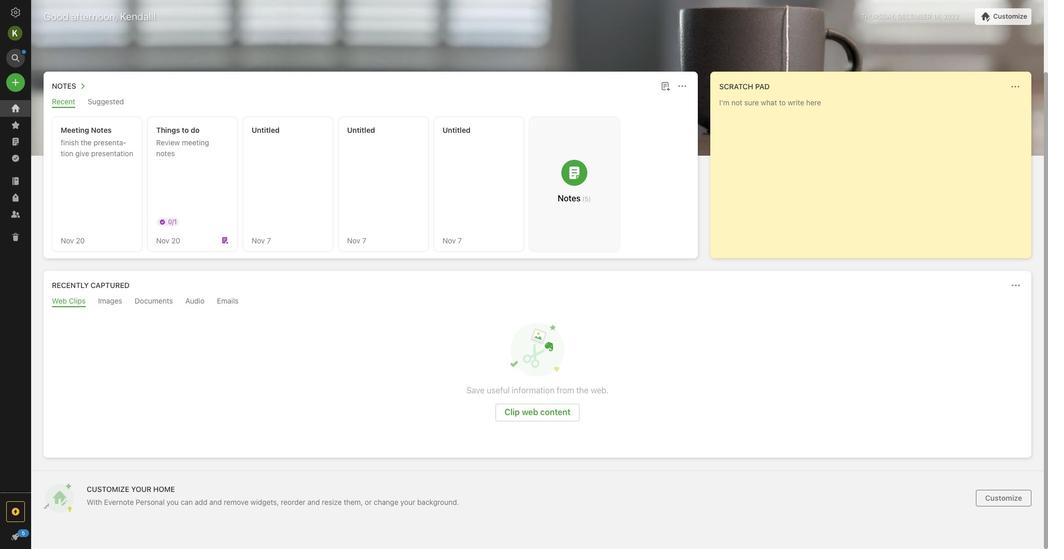 Task type: describe. For each thing, give the bounding box(es) containing it.
settings image
[[9, 6, 22, 19]]

audio
[[185, 296, 205, 305]]

give
[[75, 149, 89, 158]]

remove
[[224, 498, 249, 507]]

notes button
[[50, 80, 89, 92]]

recent tab
[[52, 97, 75, 108]]

0/1
[[168, 218, 177, 226]]

2 20 from the left
[[171, 236, 180, 245]]

web
[[52, 296, 67, 305]]

Start writing… text field
[[720, 98, 1031, 250]]

save
[[467, 386, 485, 395]]

more actions field for recently captured
[[1009, 278, 1024, 293]]

clips
[[69, 296, 86, 305]]

1 nov 20 from the left
[[61, 236, 85, 245]]

december
[[898, 12, 932, 20]]

suggested tab
[[88, 97, 124, 108]]

1 vertical spatial customize button
[[977, 490, 1032, 507]]

web clips tab panel
[[44, 307, 1032, 458]]

information
[[512, 386, 555, 395]]

background.
[[417, 498, 459, 507]]

clip web content button
[[496, 404, 580, 422]]

notes inside meeting notes finish the presenta tion give presentation
[[91, 126, 112, 134]]

1 nov 7 from the left
[[252, 236, 271, 245]]

tab list for recently captured
[[46, 296, 1030, 307]]

notes ( 5 )
[[558, 194, 591, 203]]

images
[[98, 296, 122, 305]]

2023
[[944, 12, 959, 20]]

more actions image
[[1010, 279, 1023, 292]]

upgrade image
[[9, 506, 22, 518]]

pad
[[756, 82, 770, 91]]

or
[[365, 498, 372, 507]]

4 nov from the left
[[347, 236, 361, 245]]

recently captured button
[[50, 279, 130, 292]]

meeting notes finish the presenta tion give presentation
[[61, 126, 133, 158]]

things
[[156, 126, 180, 134]]

suggested
[[88, 97, 124, 106]]

1 20 from the left
[[76, 236, 85, 245]]

finish
[[61, 138, 79, 147]]

the inside web clips tab panel
[[577, 386, 589, 395]]

Help and Learning task checklist field
[[0, 528, 31, 545]]

you
[[167, 498, 179, 507]]

5 inside notes ( 5 )
[[585, 195, 589, 203]]

widgets,
[[251, 498, 279, 507]]

from
[[557, 386, 575, 395]]

good
[[44, 10, 69, 22]]

web
[[522, 408, 539, 417]]

Account field
[[0, 23, 31, 44]]

more actions field for scratch pad
[[1009, 79, 1023, 94]]

kendall!
[[120, 10, 156, 22]]

review
[[156, 138, 180, 147]]

notes
[[156, 149, 175, 158]]

3 nov from the left
[[252, 236, 265, 245]]

can
[[181, 498, 193, 507]]

things to do review meeting notes
[[156, 126, 209, 158]]

thursday, december 14, 2023
[[862, 12, 959, 20]]

emails tab
[[217, 296, 239, 307]]

your
[[131, 485, 151, 494]]

to
[[182, 126, 189, 134]]

audio tab
[[185, 296, 205, 307]]

recent
[[52, 97, 75, 106]]

1 untitled from the left
[[252, 126, 280, 134]]

2 nov from the left
[[156, 236, 170, 245]]

presenta
[[94, 138, 126, 147]]

documents
[[135, 296, 173, 305]]

web.
[[591, 386, 609, 395]]

scratch
[[720, 82, 754, 91]]

1 7 from the left
[[267, 236, 271, 245]]

3 nov 7 from the left
[[443, 236, 462, 245]]

do
[[191, 126, 200, 134]]



Task type: locate. For each thing, give the bounding box(es) containing it.
save useful information from the web.
[[467, 386, 609, 395]]

nov 20
[[61, 236, 85, 245], [156, 236, 180, 245]]

tab list
[[46, 97, 696, 108], [46, 296, 1030, 307]]

account image
[[8, 26, 22, 40]]

1 vertical spatial 5
[[22, 530, 25, 536]]

notes left the "("
[[558, 194, 581, 203]]

3 untitled from the left
[[443, 126, 471, 134]]

)
[[589, 195, 591, 203]]

nov 20 down 0/1
[[156, 236, 180, 245]]

1 horizontal spatial nov 20
[[156, 236, 180, 245]]

tab list for notes
[[46, 97, 696, 108]]

2 horizontal spatial 7
[[458, 236, 462, 245]]

1 horizontal spatial 20
[[171, 236, 180, 245]]

1 horizontal spatial nov 7
[[347, 236, 367, 245]]

More actions field
[[676, 79, 690, 93], [1009, 79, 1023, 94], [1009, 278, 1024, 293]]

1 horizontal spatial notes
[[91, 126, 112, 134]]

documents tab
[[135, 296, 173, 307]]

change
[[374, 498, 399, 507]]

0 vertical spatial customize button
[[976, 8, 1032, 25]]

recent tab panel
[[44, 108, 698, 259]]

7
[[267, 236, 271, 245], [363, 236, 367, 245], [458, 236, 462, 245]]

web clips tab
[[52, 296, 86, 307]]

notes for notes ( 5 )
[[558, 194, 581, 203]]

1 horizontal spatial the
[[577, 386, 589, 395]]

3 7 from the left
[[458, 236, 462, 245]]

0 vertical spatial notes
[[52, 82, 76, 90]]

tree
[[0, 100, 31, 492]]

customize
[[87, 485, 129, 494]]

content
[[541, 408, 571, 417]]

reorder
[[281, 498, 306, 507]]

and
[[210, 498, 222, 507], [308, 498, 320, 507]]

notes up 'presenta'
[[91, 126, 112, 134]]

with
[[87, 498, 102, 507]]

meeting
[[182, 138, 209, 147]]

tion
[[61, 138, 126, 158]]

afternoon,
[[71, 10, 118, 22]]

0 horizontal spatial untitled
[[252, 126, 280, 134]]

(
[[583, 195, 585, 203]]

presentation
[[91, 149, 133, 158]]

1 horizontal spatial 7
[[363, 236, 367, 245]]

clip web content
[[505, 408, 571, 417]]

0 vertical spatial the
[[81, 138, 92, 147]]

your
[[401, 498, 415, 507]]

20
[[76, 236, 85, 245], [171, 236, 180, 245]]

customize
[[994, 12, 1028, 20], [986, 494, 1023, 503]]

1 and from the left
[[210, 498, 222, 507]]

the right from
[[577, 386, 589, 395]]

thursday,
[[862, 12, 896, 20]]

and right add
[[210, 498, 222, 507]]

notes for notes
[[52, 82, 76, 90]]

1 horizontal spatial and
[[308, 498, 320, 507]]

0 horizontal spatial the
[[81, 138, 92, 147]]

5
[[585, 195, 589, 203], [22, 530, 25, 536]]

0 horizontal spatial nov 7
[[252, 236, 271, 245]]

recently captured
[[52, 281, 130, 290]]

2 tab list from the top
[[46, 296, 1030, 307]]

0 horizontal spatial 20
[[76, 236, 85, 245]]

0 horizontal spatial more actions image
[[677, 80, 689, 92]]

1 horizontal spatial untitled
[[347, 126, 375, 134]]

evernote
[[104, 498, 134, 507]]

20 up recently
[[76, 236, 85, 245]]

the inside meeting notes finish the presenta tion give presentation
[[81, 138, 92, 147]]

meeting
[[61, 126, 89, 134]]

nov 7
[[252, 236, 271, 245], [347, 236, 367, 245], [443, 236, 462, 245]]

0 horizontal spatial and
[[210, 498, 222, 507]]

0 vertical spatial customize
[[994, 12, 1028, 20]]

1 tab list from the top
[[46, 97, 696, 108]]

add
[[195, 498, 208, 507]]

2 7 from the left
[[363, 236, 367, 245]]

click to expand image
[[27, 530, 35, 543]]

1 nov from the left
[[61, 236, 74, 245]]

nov
[[61, 236, 74, 245], [156, 236, 170, 245], [252, 236, 265, 245], [347, 236, 361, 245], [443, 236, 456, 245]]

20 down 0/1
[[171, 236, 180, 245]]

1 vertical spatial the
[[577, 386, 589, 395]]

more actions image inside field
[[1010, 80, 1022, 93]]

0 horizontal spatial notes
[[52, 82, 76, 90]]

tab list containing recent
[[46, 97, 696, 108]]

the
[[81, 138, 92, 147], [577, 386, 589, 395]]

5 inside field
[[22, 530, 25, 536]]

useful
[[487, 386, 510, 395]]

1 vertical spatial tab list
[[46, 296, 1030, 307]]

2 horizontal spatial untitled
[[443, 126, 471, 134]]

images tab
[[98, 296, 122, 307]]

tab list containing web clips
[[46, 296, 1030, 307]]

scratch pad button
[[718, 80, 770, 93]]

the up give
[[81, 138, 92, 147]]

1 vertical spatial customize
[[986, 494, 1023, 503]]

nov 20 up recently
[[61, 236, 85, 245]]

2 horizontal spatial nov 7
[[443, 236, 462, 245]]

customize button
[[976, 8, 1032, 25], [977, 490, 1032, 507]]

captured
[[91, 281, 130, 290]]

notes up "recent"
[[52, 82, 76, 90]]

notes
[[52, 82, 76, 90], [91, 126, 112, 134], [558, 194, 581, 203]]

personal
[[136, 498, 165, 507]]

5 nov from the left
[[443, 236, 456, 245]]

2 vertical spatial notes
[[558, 194, 581, 203]]

and left resize
[[308, 498, 320, 507]]

them,
[[344, 498, 363, 507]]

untitled
[[252, 126, 280, 134], [347, 126, 375, 134], [443, 126, 471, 134]]

0 horizontal spatial 7
[[267, 236, 271, 245]]

1 horizontal spatial more actions image
[[1010, 80, 1022, 93]]

0 vertical spatial tab list
[[46, 97, 696, 108]]

clip
[[505, 408, 520, 417]]

0 vertical spatial 5
[[585, 195, 589, 203]]

1 vertical spatial notes
[[91, 126, 112, 134]]

notes inside button
[[52, 82, 76, 90]]

customize your home with evernote personal you can add and remove widgets, reorder and resize them, or change your background.
[[87, 485, 459, 507]]

0 horizontal spatial nov 20
[[61, 236, 85, 245]]

2 and from the left
[[308, 498, 320, 507]]

14,
[[933, 12, 942, 20]]

scratch pad
[[720, 82, 770, 91]]

home
[[153, 485, 175, 494]]

2 untitled from the left
[[347, 126, 375, 134]]

home image
[[9, 102, 22, 115]]

resize
[[322, 498, 342, 507]]

good afternoon, kendall!
[[44, 10, 156, 22]]

1 horizontal spatial 5
[[585, 195, 589, 203]]

2 nov 20 from the left
[[156, 236, 180, 245]]

web clips
[[52, 296, 86, 305]]

2 nov 7 from the left
[[347, 236, 367, 245]]

more actions image
[[677, 80, 689, 92], [1010, 80, 1022, 93]]

emails
[[217, 296, 239, 305]]

recently
[[52, 281, 89, 290]]

2 horizontal spatial notes
[[558, 194, 581, 203]]

0 horizontal spatial 5
[[22, 530, 25, 536]]



Task type: vqa. For each thing, say whether or not it's contained in the screenshot.
Create new tag icon
no



